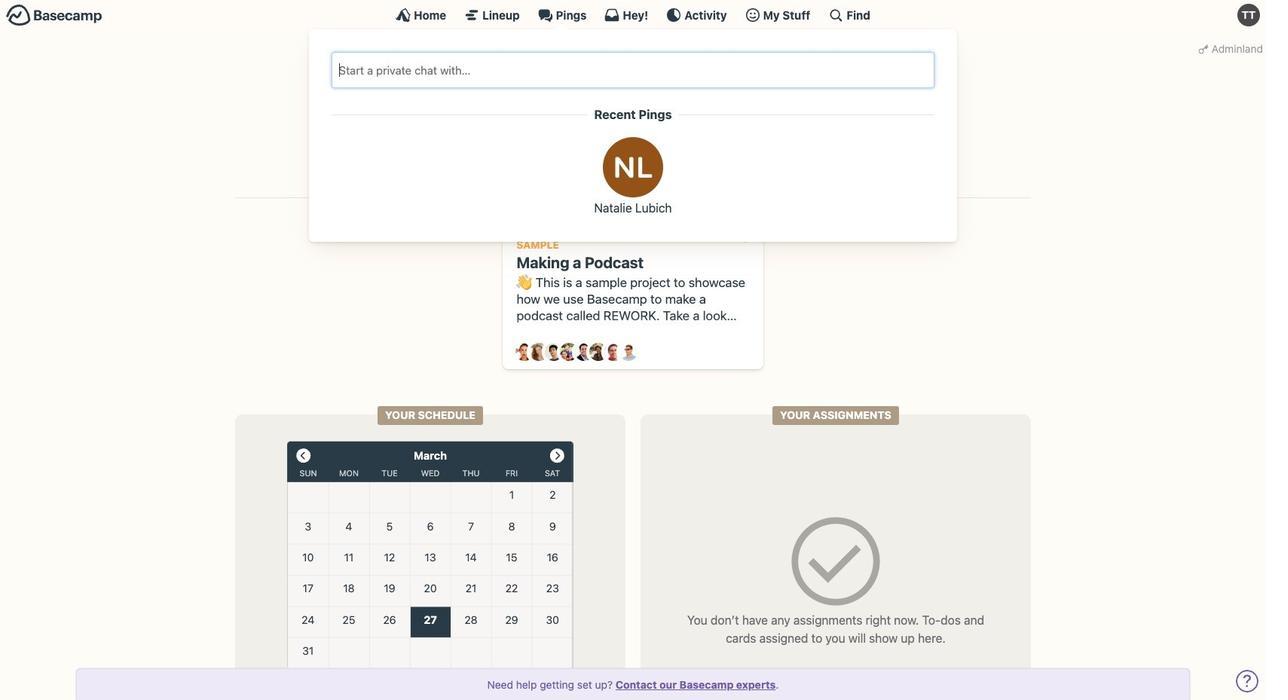 Task type: describe. For each thing, give the bounding box(es) containing it.
keyboard shortcut: ⌘ + / image
[[828, 8, 844, 23]]

victor cooper image
[[619, 343, 637, 361]]

natalie lubich image
[[603, 137, 663, 197]]

cheryl walters image
[[530, 343, 548, 361]]

jennifer young image
[[560, 343, 578, 361]]

jared davis image
[[545, 343, 563, 361]]

terry turtle image
[[1237, 4, 1260, 26]]



Task type: locate. For each thing, give the bounding box(es) containing it.
steve marsh image
[[605, 343, 623, 361]]

annie bryan image
[[515, 343, 533, 361]]

josh fiske image
[[575, 343, 593, 361]]

switch accounts image
[[6, 4, 102, 27]]

nicole katz image
[[590, 343, 608, 361]]

Start a private chat with… text field
[[338, 58, 928, 82]]

main element
[[0, 0, 1266, 242]]



Task type: vqa. For each thing, say whether or not it's contained in the screenshot.
Home
no



